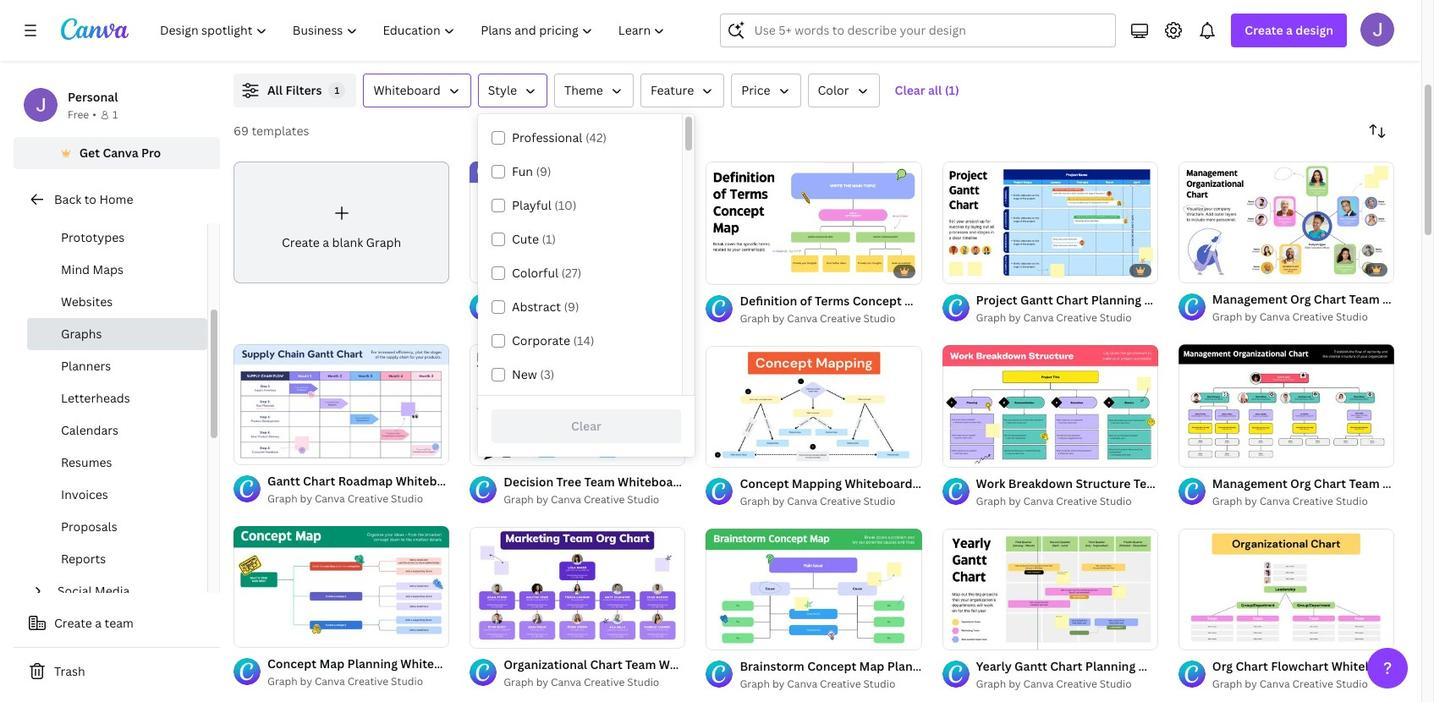Task type: describe. For each thing, give the bounding box(es) containing it.
1 filter options selected element
[[329, 82, 346, 99]]

(9) for fun (9)
[[536, 163, 552, 179]]

graph for organizational chart team whiteboard in royal purple pastel purple friendly professional style image
[[504, 675, 534, 690]]

trash
[[54, 664, 85, 680]]

by for gantt chart roadmap whiteboard in blue purple pink sleek digitalism style 'image'
[[300, 492, 312, 507]]

resumes link
[[27, 447, 207, 479]]

graph by canva creative studio for organizational chart team whiteboard in royal purple pastel purple friendly professional style image
[[504, 675, 660, 690]]

work breakdown structure team whiteboard in red purple green trendy stickers style image
[[943, 346, 1159, 467]]

personal
[[68, 89, 118, 105]]

purple
[[974, 476, 1012, 492]]

all filters
[[267, 82, 322, 98]]

by for yearly gantt chart planning whiteboard in green yellow spaced color blocks style image
[[1009, 677, 1021, 691]]

(10)
[[555, 197, 577, 213]]

graph for work breakdown structure team whiteboard in red purple green trendy stickers style image
[[977, 494, 1007, 509]]

1 vertical spatial (1)
[[542, 231, 556, 247]]

decision tree team whiteboard in green blue yellow simple colorful style image
[[470, 344, 686, 466]]

by for the definition of terms concept map planning whiteboard in light blue pink green spaced color blocks style 'image'
[[773, 312, 785, 326]]

feature
[[651, 82, 694, 98]]

creative for management org chart team whiteboard in black red green trendy sticker style image
[[1293, 494, 1334, 508]]

mind maps
[[61, 262, 124, 278]]

planners link
[[27, 350, 207, 383]]

graph by canva creative studio for yearly gantt chart planning whiteboard in green yellow spaced color blocks style image
[[977, 677, 1132, 691]]

graph by canva creative studio for management org chart team whiteboard in blue green spaced color blocks style image
[[1213, 310, 1369, 324]]

concept map planning whiteboard in green blue modern professional style image
[[234, 527, 450, 648]]

graph by canva creative studio link for gantt chart roadmap whiteboard in blue purple pink sleek digitalism style 'image'
[[267, 491, 450, 508]]

free •
[[68, 108, 96, 122]]

professional (42)
[[512, 130, 607, 146]]

maps
[[93, 262, 124, 278]]

yearly gantt chart planning whiteboard in green yellow spaced color blocks style image
[[943, 529, 1159, 650]]

orange
[[929, 476, 971, 492]]

creative for concept map planning whiteboard in green blue modern professional style image
[[348, 675, 389, 689]]

professional
[[512, 130, 583, 146]]

get canva pro
[[79, 145, 161, 161]]

studio for yearly gantt chart planning whiteboard in green yellow spaced color blocks style image
[[1100, 677, 1132, 691]]

create a blank graph element
[[234, 162, 450, 283]]

gantt chart roadmap whiteboard in blue purple pink sleek digitalism style image
[[234, 344, 450, 465]]

graph by canva creative studio link for management org chart team whiteboard in black red green trendy sticker style image
[[1213, 493, 1395, 510]]

canva for brainstorm concept map planning whiteboard in green purple blue simple colorful style 'image'
[[787, 677, 818, 692]]

management org chart team whiteboard in blue green spaced color blocks style image
[[1179, 161, 1395, 283]]

to
[[84, 191, 96, 207]]

colorful
[[512, 265, 559, 281]]

(9) for abstract (9)
[[564, 299, 580, 315]]

letterheads
[[61, 390, 130, 406]]

creative for organizational chart team whiteboard in royal purple pastel purple friendly professional style image
[[584, 675, 625, 690]]

canva inside concept mapping whiteboard in orange purple basic style graph by canva creative studio
[[787, 494, 818, 509]]

0 horizontal spatial 1
[[112, 108, 118, 122]]

(1) inside clear all (1) button
[[945, 82, 960, 98]]

style inside style button
[[488, 82, 517, 98]]

theme
[[565, 82, 603, 98]]

by for brainstorm concept map planning whiteboard in green purple blue simple colorful style 'image'
[[773, 677, 785, 692]]

by for concept map planning whiteboard in green blue modern professional style image
[[300, 675, 312, 689]]

price button
[[732, 74, 801, 108]]

filters
[[286, 82, 322, 98]]

concept mapping whiteboard in orange purple basic style link
[[740, 475, 1078, 494]]

canva for org chart flowchart whiteboard in yellow pink spaced color blocks style image
[[1260, 677, 1291, 692]]

canva for management org chart team whiteboard in blue green spaced color blocks style image
[[1260, 310, 1291, 324]]

graph by canva creative studio for brainstorm concept map planning whiteboard in green purple blue simple colorful style 'image'
[[740, 677, 896, 692]]

69
[[234, 123, 249, 139]]

(27)
[[562, 265, 582, 281]]

graph for gantt chart roadmap whiteboard in blue purple pink sleek digitalism style 'image'
[[267, 492, 298, 507]]

graph by canva creative studio link for org chart flowchart whiteboard in yellow pink spaced color blocks style image
[[1213, 677, 1395, 693]]

websites
[[61, 294, 113, 310]]

graph by canva creative studio for work breakdown structure team whiteboard in red purple green trendy stickers style image
[[977, 494, 1132, 509]]

create for create a team
[[54, 615, 92, 631]]

back to home
[[54, 191, 133, 207]]

feature button
[[641, 74, 725, 108]]

graph for management org chart team whiteboard in black red green trendy sticker style image
[[1213, 494, 1243, 508]]

graph by canva creative studio for gantt chart roadmap whiteboard in blue purple pink sleek digitalism style 'image'
[[267, 492, 423, 507]]

(42)
[[586, 130, 607, 146]]

concept
[[740, 476, 789, 492]]

graph by canva creative studio link for work breakdown structure team whiteboard in red purple green trendy stickers style image
[[977, 494, 1159, 511]]

mind
[[61, 262, 90, 278]]

concept mapping whiteboard in orange purple basic style graph by canva creative studio
[[740, 476, 1078, 509]]

studio for project gantt chart planning whiteboard in blue simple colorful style image at the top
[[1100, 311, 1132, 325]]

in
[[916, 476, 927, 492]]

clear button
[[492, 410, 681, 444]]

basic
[[1015, 476, 1046, 492]]

free
[[68, 108, 89, 122]]

whiteboard inside button
[[374, 82, 441, 98]]

graph for the definition of terms concept map planning whiteboard in light blue pink green spaced color blocks style 'image'
[[740, 312, 770, 326]]

new (3)
[[512, 367, 555, 383]]

by for org chart flowchart whiteboard in yellow pink spaced color blocks style image
[[1245, 677, 1258, 692]]

Search search field
[[755, 14, 1106, 47]]

graphs template image
[[1034, 0, 1395, 53]]

graph by canva creative studio for management org chart team whiteboard in black red green trendy sticker style image
[[1213, 494, 1369, 508]]

clear all (1)
[[895, 82, 960, 98]]

graph by canva creative studio link for organizational chart team whiteboard in royal purple pastel purple friendly professional style image
[[504, 674, 686, 691]]

templates
[[252, 123, 309, 139]]

definition of terms concept map planning whiteboard in light blue pink green spaced color blocks style image
[[706, 162, 922, 284]]

back
[[54, 191, 81, 207]]

graph inside concept mapping whiteboard in orange purple basic style graph by canva creative studio
[[740, 494, 770, 509]]

new
[[512, 367, 537, 383]]

by for work breakdown structure team whiteboard in red purple green trendy stickers style image
[[1009, 494, 1021, 509]]

studio for org chart flowchart whiteboard in yellow pink spaced color blocks style image
[[1337, 677, 1369, 692]]

get
[[79, 145, 100, 161]]

create a team button
[[14, 607, 220, 641]]

graph by canva creative studio for org chart flowchart whiteboard in yellow pink spaced color blocks style image
[[1213, 677, 1369, 692]]

social media
[[58, 583, 130, 599]]

by for project gantt chart planning whiteboard in blue simple colorful style image at the top
[[1009, 311, 1021, 325]]

canva for yearly gantt chart planning whiteboard in green yellow spaced color blocks style image
[[1024, 677, 1054, 691]]

studio for management org chart team whiteboard in black red green trendy sticker style image
[[1337, 494, 1369, 508]]

whiteboard button
[[364, 74, 471, 108]]

creative inside concept mapping whiteboard in orange purple basic style graph by canva creative studio
[[820, 494, 861, 509]]

canva inside button
[[103, 145, 139, 161]]

canva for concept map planning whiteboard in green blue modern professional style image
[[315, 675, 345, 689]]

graph by canva creative studio for the definition of terms concept map planning whiteboard in light blue pink green spaced color blocks style 'image'
[[740, 312, 896, 326]]

canva for project gantt chart planning whiteboard in blue simple colorful style image at the top
[[1024, 311, 1054, 325]]

by for organizational chart team whiteboard in royal purple pastel purple friendly professional style image
[[536, 675, 549, 690]]

social media link
[[51, 576, 197, 608]]

style inside concept mapping whiteboard in orange purple basic style graph by canva creative studio
[[1048, 476, 1078, 492]]

69 templates
[[234, 123, 309, 139]]

theme button
[[555, 74, 634, 108]]

invoices link
[[27, 479, 207, 511]]

a for blank
[[323, 234, 329, 250]]

reports link
[[27, 543, 207, 576]]

graph for yearly gantt chart planning whiteboard in green yellow spaced color blocks style image
[[977, 677, 1007, 691]]



Task type: vqa. For each thing, say whether or not it's contained in the screenshot.
business. at the top right of page
no



Task type: locate. For each thing, give the bounding box(es) containing it.
canva for work breakdown structure team whiteboard in red purple green trendy stickers style image
[[1024, 494, 1054, 509]]

graph by canva creative studio link for yearly gantt chart planning whiteboard in green yellow spaced color blocks style image
[[977, 676, 1159, 693]]

a left team
[[95, 615, 102, 631]]

1 horizontal spatial a
[[323, 234, 329, 250]]

prototypes
[[61, 229, 125, 245]]

price
[[742, 82, 771, 98]]

graph by canva creative studio link for concept map planning whiteboard in green blue modern professional style image
[[267, 674, 450, 691]]

websites link
[[27, 286, 207, 318]]

creative for management org chart team whiteboard in blue green spaced color blocks style image
[[1293, 310, 1334, 324]]

1 horizontal spatial 1
[[335, 84, 340, 97]]

studio inside concept mapping whiteboard in orange purple basic style graph by canva creative studio
[[864, 494, 896, 509]]

graph by canva creative studio link for the definition of terms concept map planning whiteboard in light blue pink green spaced color blocks style 'image'
[[740, 311, 922, 328]]

graph by canva creative studio link for concept mapping whiteboard in orange purple basic style image
[[740, 494, 922, 511]]

0 vertical spatial whiteboard
[[374, 82, 441, 98]]

style up "professional"
[[488, 82, 517, 98]]

2 horizontal spatial a
[[1287, 22, 1293, 38]]

studio for organizational chart team whiteboard in royal purple pastel purple friendly professional style image
[[628, 675, 660, 690]]

creative for brainstorm concept map planning whiteboard in green purple blue simple colorful style 'image'
[[820, 677, 861, 692]]

create a design button
[[1232, 14, 1348, 47]]

0 vertical spatial 1
[[335, 84, 340, 97]]

0 vertical spatial create
[[1246, 22, 1284, 38]]

0 vertical spatial a
[[1287, 22, 1293, 38]]

color
[[818, 82, 850, 98]]

whiteboard
[[374, 82, 441, 98], [845, 476, 913, 492]]

•
[[92, 108, 96, 122]]

management org chart team whiteboard in black red green trendy sticker style image
[[1179, 345, 1395, 467]]

1 horizontal spatial (1)
[[945, 82, 960, 98]]

create for create a blank graph
[[282, 234, 320, 250]]

0 vertical spatial style
[[488, 82, 517, 98]]

(14)
[[573, 333, 595, 349]]

create inside button
[[54, 615, 92, 631]]

project gantt chart planning whiteboard in blue simple colorful style image
[[943, 162, 1159, 284]]

graph by canva creative studio link for project gantt chart planning whiteboard in blue simple colorful style image at the top
[[977, 310, 1159, 327]]

whiteboard inside concept mapping whiteboard in orange purple basic style graph by canva creative studio
[[845, 476, 913, 492]]

0 vertical spatial (9)
[[536, 163, 552, 179]]

reports
[[61, 551, 106, 567]]

graph for org chart flowchart whiteboard in yellow pink spaced color blocks style image
[[1213, 677, 1243, 692]]

back to home link
[[14, 183, 220, 217]]

whiteboard down top level navigation element
[[374, 82, 441, 98]]

studio for management org chart team whiteboard in blue green spaced color blocks style image
[[1337, 310, 1369, 324]]

playful
[[512, 197, 552, 213]]

resumes
[[61, 455, 112, 471]]

1 right filters
[[335, 84, 340, 97]]

canva
[[103, 145, 139, 161], [551, 310, 582, 324], [1260, 310, 1291, 324], [1024, 311, 1054, 325], [787, 312, 818, 326], [315, 492, 345, 507], [551, 493, 582, 507], [1260, 494, 1291, 508], [787, 494, 818, 509], [1024, 494, 1054, 509], [315, 675, 345, 689], [551, 675, 582, 690], [1024, 677, 1054, 691], [787, 677, 818, 692], [1260, 677, 1291, 692]]

graph
[[366, 234, 401, 250], [504, 310, 534, 324], [1213, 310, 1243, 324], [977, 311, 1007, 325], [740, 312, 770, 326], [267, 492, 298, 507], [504, 493, 534, 507], [1213, 494, 1243, 508], [740, 494, 770, 509], [977, 494, 1007, 509], [267, 675, 298, 689], [504, 675, 534, 690], [977, 677, 1007, 691], [740, 677, 770, 692], [1213, 677, 1243, 692]]

create for create a design
[[1246, 22, 1284, 38]]

0 horizontal spatial whiteboard
[[374, 82, 441, 98]]

canva for the definition of terms concept map planning whiteboard in light blue pink green spaced color blocks style 'image'
[[787, 312, 818, 326]]

(1) right the all
[[945, 82, 960, 98]]

0 vertical spatial clear
[[895, 82, 926, 98]]

studio for gantt chart roadmap whiteboard in blue purple pink sleek digitalism style 'image'
[[391, 492, 423, 507]]

colorful (27)
[[512, 265, 582, 281]]

canva for management org chart team whiteboard in black red green trendy sticker style image
[[1260, 494, 1291, 508]]

social
[[58, 583, 92, 599]]

a
[[1287, 22, 1293, 38], [323, 234, 329, 250], [95, 615, 102, 631]]

color button
[[808, 74, 880, 108]]

graph by canva creative studio link for brainstorm concept map planning whiteboard in green purple blue simple colorful style 'image'
[[740, 676, 922, 693]]

1 vertical spatial style
[[1048, 476, 1078, 492]]

jacob simon image
[[1361, 13, 1395, 47]]

creative for gantt chart roadmap whiteboard in blue purple pink sleek digitalism style 'image'
[[348, 492, 389, 507]]

whiteboard left in in the right of the page
[[845, 476, 913, 492]]

(1)
[[945, 82, 960, 98], [542, 231, 556, 247]]

a for team
[[95, 615, 102, 631]]

graph by canva creative studio for concept map planning whiteboard in green blue modern professional style image
[[267, 675, 423, 689]]

creative for work breakdown structure team whiteboard in red purple green trendy stickers style image
[[1057, 494, 1098, 509]]

all
[[267, 82, 283, 98]]

home
[[99, 191, 133, 207]]

graph for project gantt chart planning whiteboard in blue simple colorful style image at the top
[[977, 311, 1007, 325]]

a left blank
[[323, 234, 329, 250]]

a left design
[[1287, 22, 1293, 38]]

prototypes link
[[27, 222, 207, 254]]

concept map planning whiteboard in purple green modern professional style image
[[470, 161, 686, 283]]

corporate (14)
[[512, 333, 595, 349]]

all
[[929, 82, 942, 98]]

abstract (9)
[[512, 299, 580, 315]]

corporate
[[512, 333, 571, 349]]

get canva pro button
[[14, 137, 220, 169]]

create
[[1246, 22, 1284, 38], [282, 234, 320, 250], [54, 615, 92, 631]]

graph for concept map planning whiteboard in green blue modern professional style image
[[267, 675, 298, 689]]

playful (10)
[[512, 197, 577, 213]]

1 vertical spatial (9)
[[564, 299, 580, 315]]

org chart flowchart whiteboard in yellow pink spaced color blocks style image
[[1179, 529, 1395, 650]]

1 vertical spatial clear
[[571, 418, 602, 434]]

0 horizontal spatial a
[[95, 615, 102, 631]]

1 horizontal spatial create
[[282, 234, 320, 250]]

organizational chart team whiteboard in royal purple pastel purple friendly professional style image
[[470, 527, 686, 648]]

studio for work breakdown structure team whiteboard in red purple green trendy stickers style image
[[1100, 494, 1132, 509]]

studio for brainstorm concept map planning whiteboard in green purple blue simple colorful style 'image'
[[864, 677, 896, 692]]

graph by canva creative studio link
[[504, 309, 686, 326], [1213, 309, 1395, 326], [977, 310, 1159, 327], [740, 311, 922, 328], [267, 491, 450, 508], [504, 492, 686, 509], [1213, 493, 1395, 510], [740, 494, 922, 511], [977, 494, 1159, 511], [267, 674, 450, 691], [504, 674, 686, 691], [977, 676, 1159, 693], [740, 676, 922, 693], [1213, 677, 1395, 693]]

clear for clear
[[571, 418, 602, 434]]

0 horizontal spatial style
[[488, 82, 517, 98]]

clear
[[895, 82, 926, 98], [571, 418, 602, 434]]

cute
[[512, 231, 539, 247]]

pro
[[141, 145, 161, 161]]

style button
[[478, 74, 548, 108]]

0 horizontal spatial clear
[[571, 418, 602, 434]]

create down the social at the bottom left of page
[[54, 615, 92, 631]]

cute (1)
[[512, 231, 556, 247]]

1 vertical spatial 1
[[112, 108, 118, 122]]

brainstorm concept map planning whiteboard in green purple blue simple colorful style image
[[706, 529, 922, 650]]

invoices
[[61, 487, 108, 503]]

letterheads link
[[27, 383, 207, 415]]

1 horizontal spatial whiteboard
[[845, 476, 913, 492]]

graph by canva creative studio for project gantt chart planning whiteboard in blue simple colorful style image at the top
[[977, 311, 1132, 325]]

planners
[[61, 358, 111, 374]]

create a blank graph
[[282, 234, 401, 250]]

fun
[[512, 163, 533, 179]]

by inside concept mapping whiteboard in orange purple basic style graph by canva creative studio
[[773, 494, 785, 509]]

creative
[[584, 310, 625, 324], [1293, 310, 1334, 324], [1057, 311, 1098, 325], [820, 312, 861, 326], [348, 492, 389, 507], [584, 493, 625, 507], [1293, 494, 1334, 508], [820, 494, 861, 509], [1057, 494, 1098, 509], [348, 675, 389, 689], [584, 675, 625, 690], [1057, 677, 1098, 691], [820, 677, 861, 692], [1293, 677, 1334, 692]]

(9) right fun
[[536, 163, 552, 179]]

1 vertical spatial create
[[282, 234, 320, 250]]

2 horizontal spatial create
[[1246, 22, 1284, 38]]

1 horizontal spatial style
[[1048, 476, 1078, 492]]

concept mapping whiteboard in orange purple basic style image
[[706, 346, 922, 468]]

(1) right "cute"
[[542, 231, 556, 247]]

trash link
[[14, 655, 220, 689]]

graph by canva creative studio
[[504, 310, 660, 324], [1213, 310, 1369, 324], [977, 311, 1132, 325], [740, 312, 896, 326], [267, 492, 423, 507], [504, 493, 660, 507], [1213, 494, 1369, 508], [977, 494, 1132, 509], [267, 675, 423, 689], [504, 675, 660, 690], [977, 677, 1132, 691], [740, 677, 896, 692], [1213, 677, 1369, 692]]

graph by canva creative studio link for management org chart team whiteboard in blue green spaced color blocks style image
[[1213, 309, 1395, 326]]

canva for organizational chart team whiteboard in royal purple pastel purple friendly professional style image
[[551, 675, 582, 690]]

blank
[[332, 234, 363, 250]]

1 horizontal spatial clear
[[895, 82, 926, 98]]

creative for yearly gantt chart planning whiteboard in green yellow spaced color blocks style image
[[1057, 677, 1098, 691]]

style right basic
[[1048, 476, 1078, 492]]

proposals link
[[27, 511, 207, 543]]

1 vertical spatial a
[[323, 234, 329, 250]]

proposals
[[61, 519, 117, 535]]

mapping
[[792, 476, 842, 492]]

0 vertical spatial (1)
[[945, 82, 960, 98]]

studio for the definition of terms concept map planning whiteboard in light blue pink green spaced color blocks style 'image'
[[864, 312, 896, 326]]

create inside dropdown button
[[1246, 22, 1284, 38]]

by for management org chart team whiteboard in black red green trendy sticker style image
[[1245, 494, 1258, 508]]

graph inside create a blank graph element
[[366, 234, 401, 250]]

calendars
[[61, 422, 119, 438]]

mind maps link
[[27, 254, 207, 286]]

a inside dropdown button
[[1287, 22, 1293, 38]]

a inside button
[[95, 615, 102, 631]]

by for management org chart team whiteboard in blue green spaced color blocks style image
[[1245, 310, 1258, 324]]

1 right "•"
[[112, 108, 118, 122]]

0 horizontal spatial create
[[54, 615, 92, 631]]

create left design
[[1246, 22, 1284, 38]]

top level navigation element
[[149, 14, 680, 47]]

0 horizontal spatial (9)
[[536, 163, 552, 179]]

calendars link
[[27, 415, 207, 447]]

(9)
[[536, 163, 552, 179], [564, 299, 580, 315]]

clear for clear all (1)
[[895, 82, 926, 98]]

studio for concept map planning whiteboard in green blue modern professional style image
[[391, 675, 423, 689]]

1
[[335, 84, 340, 97], [112, 108, 118, 122]]

design
[[1296, 22, 1334, 38]]

creative for project gantt chart planning whiteboard in blue simple colorful style image at the top
[[1057, 311, 1098, 325]]

graph for brainstorm concept map planning whiteboard in green purple blue simple colorful style 'image'
[[740, 677, 770, 692]]

1 horizontal spatial (9)
[[564, 299, 580, 315]]

2 vertical spatial a
[[95, 615, 102, 631]]

1 vertical spatial whiteboard
[[845, 476, 913, 492]]

fun (9)
[[512, 163, 552, 179]]

media
[[95, 583, 130, 599]]

(9) down (27)
[[564, 299, 580, 315]]

0 horizontal spatial (1)
[[542, 231, 556, 247]]

create a design
[[1246, 22, 1334, 38]]

graph for management org chart team whiteboard in blue green spaced color blocks style image
[[1213, 310, 1243, 324]]

style
[[488, 82, 517, 98], [1048, 476, 1078, 492]]

canva for gantt chart roadmap whiteboard in blue purple pink sleek digitalism style 'image'
[[315, 492, 345, 507]]

clear all (1) button
[[887, 74, 968, 108]]

create a blank graph link
[[234, 162, 450, 283]]

creative for org chart flowchart whiteboard in yellow pink spaced color blocks style image
[[1293, 677, 1334, 692]]

None search field
[[721, 14, 1117, 47]]

create a team
[[54, 615, 134, 631]]

a for design
[[1287, 22, 1293, 38]]

graphs
[[61, 326, 102, 342]]

creative for the definition of terms concept map planning whiteboard in light blue pink green spaced color blocks style 'image'
[[820, 312, 861, 326]]

abstract
[[512, 299, 561, 315]]

2 vertical spatial create
[[54, 615, 92, 631]]

team
[[105, 615, 134, 631]]

(3)
[[540, 367, 555, 383]]

create left blank
[[282, 234, 320, 250]]

Sort by button
[[1361, 114, 1395, 148]]



